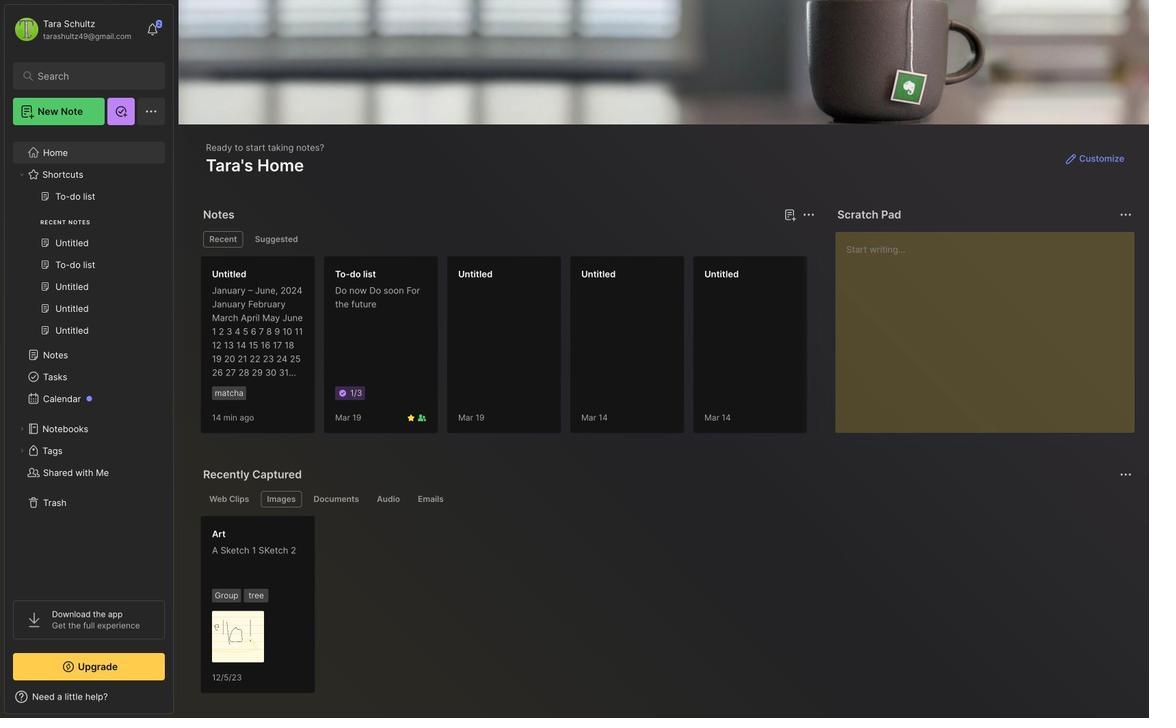 Task type: locate. For each thing, give the bounding box(es) containing it.
group
[[13, 185, 164, 350]]

More actions field
[[799, 205, 819, 224], [1117, 205, 1136, 224], [1117, 465, 1136, 484]]

2 tab list from the top
[[203, 491, 1130, 508]]

tree
[[5, 133, 173, 588]]

0 vertical spatial tab list
[[203, 231, 813, 248]]

more actions image
[[1118, 207, 1135, 223]]

expand notebooks image
[[18, 425, 26, 433]]

Account field
[[13, 16, 131, 43]]

0 vertical spatial more actions image
[[801, 207, 817, 223]]

row group
[[201, 256, 1150, 442]]

tab
[[203, 231, 243, 248], [249, 231, 304, 248], [203, 491, 255, 508], [261, 491, 302, 508], [308, 491, 365, 508], [371, 491, 406, 508], [412, 491, 450, 508]]

0 horizontal spatial more actions image
[[801, 207, 817, 223]]

1 tab list from the top
[[203, 231, 813, 248]]

none search field inside main element
[[38, 68, 147, 84]]

more actions image
[[801, 207, 817, 223], [1118, 467, 1135, 483]]

1 horizontal spatial more actions image
[[1118, 467, 1135, 483]]

None search field
[[38, 68, 147, 84]]

1 vertical spatial tab list
[[203, 491, 1130, 508]]

tab list
[[203, 231, 813, 248], [203, 491, 1130, 508]]

main element
[[0, 0, 178, 719]]



Task type: vqa. For each thing, say whether or not it's contained in the screenshot.
'notebook' at the top of page
no



Task type: describe. For each thing, give the bounding box(es) containing it.
Start writing… text field
[[847, 232, 1135, 422]]

click to collapse image
[[173, 693, 183, 710]]

tree inside main element
[[5, 133, 173, 588]]

1 vertical spatial more actions image
[[1118, 467, 1135, 483]]

thumbnail image
[[212, 611, 264, 663]]

expand tags image
[[18, 447, 26, 455]]

WHAT'S NEW field
[[5, 686, 173, 708]]

Search text field
[[38, 70, 147, 83]]

group inside tree
[[13, 185, 164, 350]]



